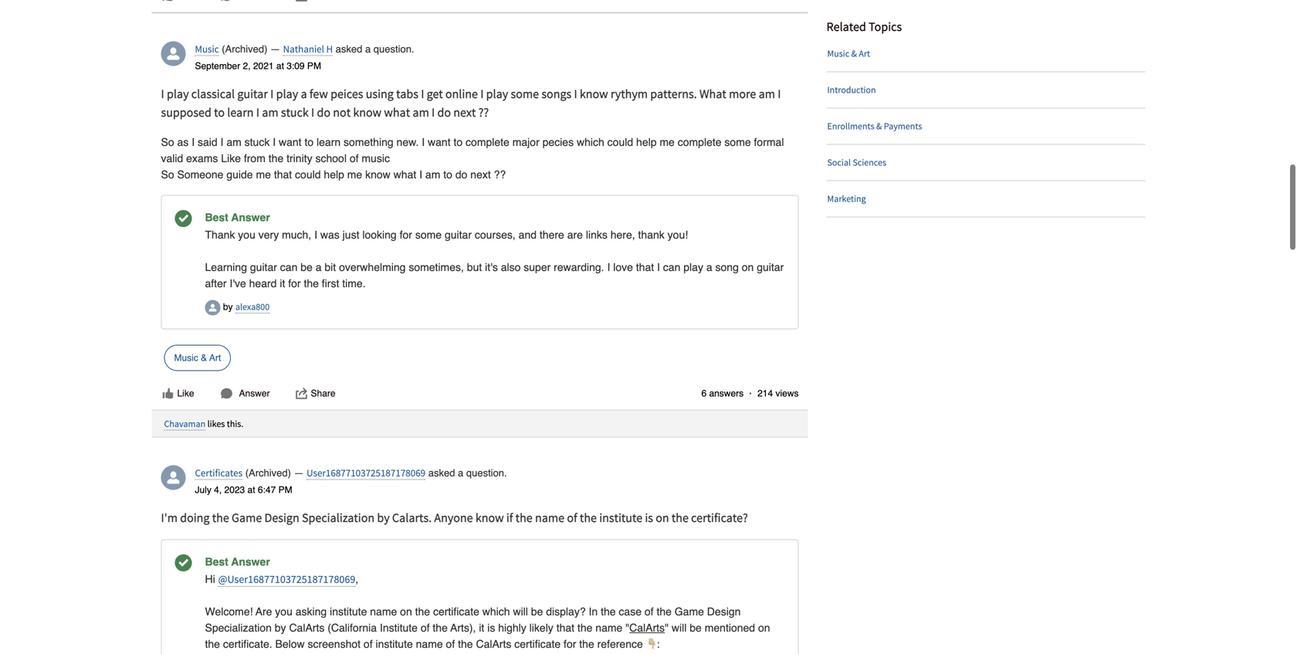 Task type: vqa. For each thing, say whether or not it's contained in the screenshot.
Course inside The How To Get And Share A Course Certificate
no



Task type: locate. For each thing, give the bounding box(es) containing it.
marketing link
[[827, 181, 1146, 216]]

0 vertical spatial what
[[384, 105, 410, 120]]

1 horizontal spatial which
[[577, 136, 605, 148]]

1 best from the top
[[205, 211, 228, 224]]

text default image
[[220, 0, 233, 2], [220, 387, 233, 400], [295, 387, 308, 400]]

on inside welcome! are you asking institute name on the certificate which will be display? ​in the case of the game design specialization by calarts (california institute of the arts), it is highly likely that the name "
[[400, 606, 412, 618]]

a
[[365, 43, 371, 55], [301, 86, 307, 102], [316, 261, 322, 273], [707, 261, 713, 273], [458, 467, 464, 479]]

— left the user16877103725187178069
[[294, 467, 304, 479]]

1 horizontal spatial learn
[[317, 136, 341, 148]]

play
[[167, 86, 189, 102], [276, 86, 298, 102], [486, 86, 508, 102], [684, 261, 704, 273]]

specialization up certificate.
[[205, 622, 272, 634]]

what
[[384, 105, 410, 120], [394, 168, 416, 181]]

0 vertical spatial game
[[232, 510, 262, 526]]

so down valid
[[161, 168, 174, 181]]

(archived) inside certificates (archived) — user16877103725187178069 asked a question. july 4, 2023 at 6:47 pm
[[245, 467, 291, 479]]

0 vertical spatial asked
[[336, 43, 362, 55]]

to down 'i play classical guitar i play a few peices using tabs i get online i play some songs i know rythym patterns. what more am i supposed to learn i am stuck i do not know what am i do next ??'
[[454, 136, 463, 148]]

views
[[776, 388, 799, 399]]

art down related topics
[[859, 47, 870, 59]]

is left certificate?
[[645, 510, 653, 526]]

name down institute
[[416, 638, 443, 650]]

1 vertical spatial by
[[377, 510, 390, 526]]

payments
[[884, 120, 922, 132]]

2 horizontal spatial for
[[564, 638, 576, 650]]

do up thank you very much, i was just looking for some guitar courses, and there are links here, thank you!
[[456, 168, 468, 181]]

guitar
[[237, 86, 268, 102], [445, 229, 472, 241], [250, 261, 277, 273], [757, 261, 784, 273]]

that
[[274, 168, 292, 181], [636, 261, 654, 273], [557, 622, 575, 634]]

of
[[350, 152, 359, 164], [567, 510, 577, 526], [645, 606, 654, 618], [421, 622, 430, 634], [364, 638, 373, 650], [446, 638, 455, 650]]

of left the music
[[350, 152, 359, 164]]

— inside certificates (archived) — user16877103725187178069 asked a question. july 4, 2023 at 6:47 pm
[[294, 467, 304, 479]]

name up institute
[[370, 606, 397, 618]]

for
[[400, 229, 412, 241], [288, 277, 301, 290], [564, 638, 576, 650]]

you inside 'nathaniel h, september 2, 2021 at 3:09 pm' element
[[238, 229, 256, 241]]

certificates link
[[195, 467, 243, 480]]

july 4, 2023 at 6:47 pm link
[[195, 485, 292, 496]]

tabs
[[396, 86, 419, 102]]

0 vertical spatial best
[[205, 211, 228, 224]]

learn up school
[[317, 136, 341, 148]]

0 vertical spatial ??
[[479, 105, 489, 120]]

help down school
[[324, 168, 344, 181]]

1 vertical spatial asked
[[428, 467, 455, 479]]

is left highly
[[487, 622, 495, 634]]

guitar down the september 2, 2021 at 3:09 pm link
[[237, 86, 268, 102]]

can
[[280, 261, 298, 273], [663, 261, 681, 273]]

1 vertical spatial specialization
[[205, 622, 272, 634]]

0 vertical spatial art
[[859, 47, 870, 59]]

calarts.
[[392, 510, 432, 526]]

you right are
[[275, 606, 293, 618]]

someone
[[177, 168, 224, 181]]

2 vertical spatial institute
[[376, 638, 413, 650]]

certificate down likely
[[515, 638, 561, 650]]

stuck up from
[[245, 136, 270, 148]]

on right song
[[742, 261, 754, 273]]

" will be mentioned on the certificate. below screenshot of institute name of the calarts certificate for the  reference 👇🏼:
[[205, 622, 770, 650]]

institute
[[599, 510, 643, 526], [330, 606, 367, 618], [376, 638, 413, 650]]

a inside music (archived) — nathaniel h asked a question. september 2, 2021 at 3:09 pm
[[365, 43, 371, 55]]

complete
[[466, 136, 510, 148], [678, 136, 722, 148]]

game down july 4, 2023 at 6:47 pm "link"
[[232, 510, 262, 526]]

1 vertical spatial at
[[248, 485, 255, 496]]

calarts down "asking"
[[289, 622, 325, 634]]

1 vertical spatial could
[[295, 168, 321, 181]]

on up institute
[[400, 606, 412, 618]]

pm inside music (archived) — nathaniel h asked a question. september 2, 2021 at 3:09 pm
[[307, 61, 321, 71]]

0 vertical spatial is
[[645, 510, 653, 526]]

to up thank you very much, i was just looking for some guitar courses, and there are links here, thank you!
[[443, 168, 453, 181]]

me
[[660, 136, 675, 148], [256, 168, 271, 181], [347, 168, 362, 181]]

calarts up 👇🏼:
[[630, 622, 665, 634]]

0 horizontal spatial which
[[482, 606, 510, 618]]

on
[[742, 261, 754, 273], [656, 510, 669, 526], [400, 606, 412, 618], [758, 622, 770, 634]]

1 vertical spatial some
[[725, 136, 751, 148]]

know left if
[[476, 510, 504, 526]]

by
[[223, 302, 233, 312], [377, 510, 390, 526], [275, 622, 286, 634]]

text default image inside answer button
[[220, 387, 233, 400]]

by up "below"
[[275, 622, 286, 634]]

certificate up arts), at left bottom
[[433, 606, 479, 618]]

design up "mentioned"
[[707, 606, 741, 618]]

0 vertical spatial institute
[[599, 510, 643, 526]]

1 vertical spatial (archived)
[[245, 467, 291, 479]]

at inside certificates (archived) — user16877103725187178069 asked a question. july 4, 2023 at 6:47 pm
[[248, 485, 255, 496]]

want
[[279, 136, 302, 148], [428, 136, 451, 148]]

at left 6:47
[[248, 485, 255, 496]]

0 horizontal spatial calarts
[[289, 622, 325, 634]]

0 vertical spatial you
[[238, 229, 256, 241]]

learn down classical
[[227, 105, 254, 120]]

calarts down highly
[[476, 638, 512, 650]]

1 horizontal spatial music & art
[[827, 47, 870, 59]]

some up sometimes,
[[415, 229, 442, 241]]

a right h
[[365, 43, 371, 55]]

0 vertical spatial best answer
[[205, 211, 270, 224]]

1 horizontal spatial certificate
[[515, 638, 561, 650]]

text default image left share
[[295, 387, 308, 400]]

play down 3:09
[[276, 86, 298, 102]]

0 horizontal spatial me
[[256, 168, 271, 181]]

0 horizontal spatial will
[[513, 606, 528, 618]]

1 horizontal spatial that
[[557, 622, 575, 634]]

2 vertical spatial be
[[690, 622, 702, 634]]

1 so from the top
[[161, 136, 174, 148]]

exams
[[186, 152, 218, 164]]

1 best answer from the top
[[205, 211, 270, 224]]

peices
[[331, 86, 363, 102]]

@user16877103725187178069
[[218, 572, 355, 586]]

1 horizontal spatial complete
[[678, 136, 722, 148]]

best answer inside 'nathaniel h, september 2, 2021 at 3:09 pm' element
[[205, 211, 270, 224]]

music & art link up the like button
[[164, 345, 231, 371]]

specialization down certificates (archived) — user16877103725187178069 asked a question. july 4, 2023 at 6:47 pm
[[302, 510, 375, 526]]

enrollments & payments
[[827, 120, 922, 132]]

0 horizontal spatial can
[[280, 261, 298, 273]]

0 horizontal spatial help
[[324, 168, 344, 181]]

some inside so as i said i am stuck i want to learn something new. i want to complete major pecies which could help me complete some formal valid exams  like from the trinity school of music so someone guide me that could help me know what i am to do next ??
[[725, 136, 751, 148]]

me down patterns.
[[660, 136, 675, 148]]

time.
[[342, 277, 366, 290]]

0 horizontal spatial asked
[[336, 43, 362, 55]]

play right online
[[486, 86, 508, 102]]

enrollments & payments link
[[827, 108, 1146, 144]]

0 horizontal spatial music & art
[[174, 353, 221, 363]]

1 vertical spatial you
[[275, 606, 293, 618]]

that inside learning guitar can be a bit overwhelming sometimes, but it's also super rewarding. i love that i can play a song on guitar after i've heard it for the first time.
[[636, 261, 654, 273]]

1 horizontal spatial calarts
[[476, 638, 512, 650]]

" inside welcome! are you asking institute name on the certificate which will be display? ​in the case of the game design specialization by calarts (california institute of the arts), it is highly likely that the name "
[[626, 622, 630, 634]]

of right institute
[[421, 622, 430, 634]]

0 horizontal spatial you
[[238, 229, 256, 241]]

september 2, 2021 at 3:09 pm link
[[195, 61, 321, 71]]

214
[[758, 388, 773, 399]]

1 vertical spatial institute
[[330, 606, 367, 618]]

game right case
[[675, 606, 704, 618]]

question. up the tabs
[[374, 43, 414, 55]]

for inside learning guitar can be a bit overwhelming sometimes, but it's also super rewarding. i love that i can play a song on guitar after i've heard it for the first time.
[[288, 277, 301, 290]]

what inside so as i said i am stuck i want to learn something new. i want to complete major pecies which could help me complete some formal valid exams  like from the trinity school of music so someone guide me that could help me know what i am to do next ??
[[394, 168, 416, 181]]

next up courses,
[[471, 168, 491, 181]]

complete left 'major'
[[466, 136, 510, 148]]

0 horizontal spatial at
[[248, 485, 255, 496]]

& left payments
[[877, 120, 882, 132]]

the
[[269, 152, 284, 164], [304, 277, 319, 290], [212, 510, 229, 526], [516, 510, 533, 526], [580, 510, 597, 526], [672, 510, 689, 526], [415, 606, 430, 618], [601, 606, 616, 618], [657, 606, 672, 618], [433, 622, 448, 634], [578, 622, 593, 634], [205, 638, 220, 650], [458, 638, 473, 650], [579, 638, 594, 650]]

certificate?
[[691, 510, 748, 526]]

to inside 'i play classical guitar i play a few peices using tabs i get online i play some songs i know rythym patterns. what more am i supposed to learn i am stuck i do not know what am i do next ??'
[[214, 105, 225, 120]]

will
[[513, 606, 528, 618], [672, 622, 687, 634]]

1 horizontal spatial "
[[665, 622, 669, 634]]

1 horizontal spatial ??
[[494, 168, 506, 181]]

1 vertical spatial for
[[288, 277, 301, 290]]

topics
[[869, 19, 902, 34]]

0 vertical spatial by
[[223, 302, 233, 312]]

introduction link
[[827, 72, 1146, 108]]

text default image
[[295, 0, 308, 2], [162, 387, 174, 400]]

pm down nathaniel h 'link'
[[307, 61, 321, 71]]

" inside '" will be mentioned on the certificate. below screenshot of institute name of the calarts certificate for the  reference 👇🏼:'
[[665, 622, 669, 634]]

nathaniel
[[283, 42, 324, 55]]

0 horizontal spatial it
[[280, 277, 285, 290]]

calarts inside '" will be mentioned on the certificate. below screenshot of institute name of the calarts certificate for the  reference 👇🏼:'
[[476, 638, 512, 650]]

1 vertical spatial answer
[[239, 388, 270, 399]]

2 horizontal spatial by
[[377, 510, 390, 526]]

music down related
[[827, 47, 850, 59]]

2 horizontal spatial &
[[877, 120, 882, 132]]

0 horizontal spatial learn
[[227, 105, 254, 120]]

you inside welcome! are you asking institute name on the certificate which will be display? ​in the case of the game design specialization by calarts (california institute of the arts), it is highly likely that the name "
[[275, 606, 293, 618]]

stuck inside so as i said i am stuck i want to learn something new. i want to complete major pecies which could help me complete some formal valid exams  like from the trinity school of music so someone guide me that could help me know what i am to do next ??
[[245, 136, 270, 148]]

calarts
[[289, 622, 325, 634], [630, 622, 665, 634], [476, 638, 512, 650]]

very
[[259, 229, 279, 241]]

answer inside button
[[239, 388, 270, 399]]

&
[[852, 47, 857, 59], [877, 120, 882, 132], [201, 353, 207, 363]]

below
[[275, 638, 305, 650]]

design
[[264, 510, 299, 526], [707, 606, 741, 618]]

be left bit
[[301, 261, 313, 273]]

it right heard
[[280, 277, 285, 290]]

1 horizontal spatial pm
[[307, 61, 321, 71]]

hi
[[205, 573, 215, 586]]

are
[[567, 229, 583, 241]]

is
[[645, 510, 653, 526], [487, 622, 495, 634]]

share
[[311, 388, 336, 399]]

do left not
[[317, 105, 331, 120]]

0 horizontal spatial game
[[232, 510, 262, 526]]

that right love
[[636, 261, 654, 273]]

1 vertical spatial music & art link
[[164, 345, 231, 371]]

(archived) up 6:47
[[245, 467, 291, 479]]

user16877103725187178069, july 4, 2023 at 6:47 pm element
[[152, 456, 808, 654]]

1 horizontal spatial for
[[400, 229, 412, 241]]

0 vertical spatial pm
[[307, 61, 321, 71]]

0 vertical spatial some
[[511, 86, 539, 102]]

0 horizontal spatial text default image
[[162, 387, 174, 400]]

?? up courses,
[[494, 168, 506, 181]]

1 vertical spatial which
[[482, 606, 510, 618]]

what down "new."
[[394, 168, 416, 181]]

could
[[608, 136, 633, 148], [295, 168, 321, 181]]

for right heard
[[288, 277, 301, 290]]

1 vertical spatial learn
[[317, 136, 341, 148]]

answer up very
[[231, 211, 270, 224]]

(archived) up the 2,
[[222, 43, 268, 55]]

1 horizontal spatial by
[[275, 622, 286, 634]]

0 vertical spatial —
[[270, 43, 280, 55]]

2 best from the top
[[205, 556, 228, 568]]

just
[[343, 229, 359, 241]]

answer up this.
[[239, 388, 270, 399]]

learn inside so as i said i am stuck i want to learn something new. i want to complete major pecies which could help me complete some formal valid exams  like from the trinity school of music so someone guide me that could help me know what i am to do next ??
[[317, 136, 341, 148]]

question. up if
[[466, 467, 507, 479]]

but
[[467, 261, 482, 273]]

0 horizontal spatial —
[[270, 43, 280, 55]]

are
[[256, 606, 272, 618]]

2 " from the left
[[665, 622, 669, 634]]

2 horizontal spatial institute
[[599, 510, 643, 526]]

1 horizontal spatial question.
[[466, 467, 507, 479]]

text default image up nathaniel
[[295, 0, 308, 2]]

do inside so as i said i am stuck i want to learn something new. i want to complete major pecies which could help me complete some formal valid exams  like from the trinity school of music so someone guide me that could help me know what i am to do next ??
[[456, 168, 468, 181]]

some left formal
[[725, 136, 751, 148]]

for right looking
[[400, 229, 412, 241]]

me down the music
[[347, 168, 362, 181]]

asked inside certificates (archived) — user16877103725187178069 asked a question. july 4, 2023 at 6:47 pm
[[428, 467, 455, 479]]

music & art link up introduction link
[[827, 36, 1146, 71]]

1 vertical spatial like
[[177, 388, 194, 399]]

to
[[214, 105, 225, 120], [305, 136, 314, 148], [454, 136, 463, 148], [443, 168, 453, 181]]

will up highly
[[513, 606, 528, 618]]

display?
[[546, 606, 586, 618]]

design down 6:47
[[264, 510, 299, 526]]

1 horizontal spatial is
[[645, 510, 653, 526]]

do
[[317, 105, 331, 120], [437, 105, 451, 120], [456, 168, 468, 181]]

external user - nathaniel h (customer) image
[[161, 41, 186, 66]]

"
[[626, 622, 630, 634], [665, 622, 669, 634]]

2 best answer from the top
[[205, 556, 270, 568]]

music
[[195, 42, 219, 55], [827, 47, 850, 59], [174, 353, 198, 363]]

0 vertical spatial (archived)
[[222, 43, 268, 55]]

" down case
[[626, 622, 630, 634]]

thank
[[638, 229, 665, 241]]

0 horizontal spatial like
[[177, 388, 194, 399]]

1 vertical spatial design
[[707, 606, 741, 618]]

best up thank
[[205, 211, 228, 224]]

a up i'm doing the game design specialization by calarts. anyone know if the name of the institute is on the certificate?
[[458, 467, 464, 479]]

?? up so as i said i am stuck i want to learn something new. i want to complete major pecies which could help me complete some formal valid exams  like from the trinity school of music so someone guide me that could help me know what i am to do next ??
[[479, 105, 489, 120]]

specialization
[[302, 510, 375, 526], [205, 622, 272, 634]]

am down the tabs
[[413, 105, 429, 120]]

that down display?
[[557, 622, 575, 634]]

1 horizontal spatial music & art link
[[827, 36, 1146, 71]]

answer button
[[220, 387, 271, 400]]

1 vertical spatial text default image
[[162, 387, 174, 400]]

0 horizontal spatial for
[[288, 277, 301, 290]]

like up chavaman
[[177, 388, 194, 399]]

0 vertical spatial which
[[577, 136, 605, 148]]

question. inside music (archived) — nathaniel h asked a question. september 2, 2021 at 3:09 pm
[[374, 43, 414, 55]]

0 horizontal spatial by
[[223, 302, 233, 312]]

asking
[[296, 606, 327, 618]]

can down much,
[[280, 261, 298, 273]]

0 horizontal spatial that
[[274, 168, 292, 181]]

doing
[[180, 510, 210, 526]]

2 horizontal spatial that
[[636, 261, 654, 273]]

1 vertical spatial music & art
[[174, 353, 221, 363]]

1 horizontal spatial will
[[672, 622, 687, 634]]

to down classical
[[214, 105, 225, 120]]

— inside music (archived) — nathaniel h asked a question. september 2, 2021 at 3:09 pm
[[270, 43, 280, 55]]

(archived) for guitar
[[222, 43, 268, 55]]

complete down what at the top right
[[678, 136, 722, 148]]

(archived) inside music (archived) — nathaniel h asked a question. september 2, 2021 at 3:09 pm
[[222, 43, 268, 55]]

certificate inside welcome! are you asking institute name on the certificate which will be display? ​in the case of the game design specialization by calarts (california institute of the arts), it is highly likely that the name "
[[433, 606, 479, 618]]

1 vertical spatial certificate
[[515, 638, 561, 650]]

1 vertical spatial is
[[487, 622, 495, 634]]

specialization inside welcome! are you asking institute name on the certificate which will be display? ​in the case of the game design specialization by calarts (california institute of the arts), it is highly likely that the name "
[[205, 622, 272, 634]]

& inside 'nathaniel h, september 2, 2021 at 3:09 pm' element
[[201, 353, 207, 363]]

could down rythym
[[608, 136, 633, 148]]

1 want from the left
[[279, 136, 302, 148]]

stuck up trinity
[[281, 105, 309, 120]]

so
[[161, 136, 174, 148], [161, 168, 174, 181]]

pm inside certificates (archived) — user16877103725187178069 asked a question. july 4, 2023 at 6:47 pm
[[278, 485, 292, 496]]

@user16877103725187178069 link
[[218, 572, 355, 587]]

stuck inside 'i play classical guitar i play a few peices using tabs i get online i play some songs i know rythym patterns. what more am i supposed to learn i am stuck i do not know what am i do next ??'
[[281, 105, 309, 120]]

thank you very much, i was just looking for some guitar courses, and there are links here, thank you!
[[205, 229, 688, 241]]

could down trinity
[[295, 168, 321, 181]]

0 horizontal spatial be
[[301, 261, 313, 273]]

patterns.
[[650, 86, 697, 102]]

i've
[[230, 277, 246, 290]]

music & art up the like button
[[174, 353, 221, 363]]

here,
[[611, 229, 635, 241]]

1 vertical spatial ??
[[494, 168, 506, 181]]

text default image up this.
[[220, 387, 233, 400]]

1 " from the left
[[626, 622, 630, 634]]

0 vertical spatial text default image
[[295, 0, 308, 2]]

know inside user16877103725187178069, july 4, 2023 at 6:47 pm "element"
[[476, 510, 504, 526]]

music & art down related
[[827, 47, 870, 59]]

that down trinity
[[274, 168, 292, 181]]

1 vertical spatial question.
[[466, 467, 507, 479]]

1 horizontal spatial you
[[275, 606, 293, 618]]

2 vertical spatial by
[[275, 622, 286, 634]]

" left "mentioned"
[[665, 622, 669, 634]]

0 horizontal spatial stuck
[[245, 136, 270, 148]]

?? inside so as i said i am stuck i want to learn something new. i want to complete major pecies which could help me complete some formal valid exams  like from the trinity school of music so someone guide me that could help me know what i am to do next ??
[[494, 168, 506, 181]]

get
[[427, 86, 443, 102]]

& down alexa800 image
[[201, 353, 207, 363]]

1 horizontal spatial asked
[[428, 467, 455, 479]]

best inside 'nathaniel h, september 2, 2021 at 3:09 pm' element
[[205, 211, 228, 224]]

alexa800 image
[[205, 300, 220, 316]]

trinity
[[287, 152, 312, 164]]

by inside by alexa800
[[223, 302, 233, 312]]

& down related
[[852, 47, 857, 59]]

by right alexa800 image
[[223, 302, 233, 312]]

best answer up thank
[[205, 211, 270, 224]]

— up 2021 on the top of the page
[[270, 43, 280, 55]]

want up trinity
[[279, 136, 302, 148]]

like image
[[162, 0, 174, 2]]

1 vertical spatial best
[[205, 556, 228, 568]]

0 vertical spatial like
[[221, 152, 241, 164]]

alexa800
[[235, 301, 270, 313]]



Task type: describe. For each thing, give the bounding box(es) containing it.
1 vertical spatial &
[[877, 120, 882, 132]]

courses,
[[475, 229, 516, 241]]

not
[[333, 105, 351, 120]]

for inside '" will be mentioned on the certificate. below screenshot of institute name of the calarts certificate for the  reference 👇🏼:'
[[564, 638, 576, 650]]

art inside 'nathaniel h, september 2, 2021 at 3:09 pm' element
[[209, 353, 221, 363]]

a left song
[[707, 261, 713, 273]]

1 can from the left
[[280, 261, 298, 273]]

welcome! are you asking institute name on the certificate which will be display? ​in the case of the game design specialization by calarts (california institute of the arts), it is highly likely that the name "
[[205, 606, 741, 634]]

from
[[244, 152, 266, 164]]

be inside learning guitar can be a bit overwhelming sometimes, but it's also super rewarding. i love that i can play a song on guitar after i've heard it for the first time.
[[301, 261, 313, 273]]

214 views
[[758, 388, 799, 399]]

i play classical guitar i play a few peices using tabs i get online i play some songs i know rythym patterns. what more am i supposed to learn i am stuck i do not know what am i do next ??
[[161, 86, 781, 120]]

0 vertical spatial answer
[[231, 211, 270, 224]]

institute
[[380, 622, 418, 634]]

6
[[702, 388, 707, 399]]

bit
[[325, 261, 336, 273]]

it inside welcome! are you asking institute name on the certificate which will be display? ​in the case of the game design specialization by calarts (california institute of the arts), it is highly likely that the name "
[[479, 622, 484, 634]]

arts),
[[451, 622, 476, 634]]

1 horizontal spatial do
[[437, 105, 451, 120]]

at inside music (archived) — nathaniel h asked a question. september 2, 2021 at 3:09 pm
[[276, 61, 284, 71]]

2 vertical spatial some
[[415, 229, 442, 241]]

if
[[506, 510, 513, 526]]

?? inside 'i play classical guitar i play a few peices using tabs i get online i play some songs i know rythym patterns. what more am i supposed to learn i am stuck i do not know what am i do next ??'
[[479, 105, 489, 120]]

sciences
[[853, 156, 887, 168]]

classical
[[191, 86, 235, 102]]

which inside welcome! are you asking institute name on the certificate which will be display? ​in the case of the game design specialization by calarts (california institute of the arts), it is highly likely that the name "
[[482, 606, 510, 618]]

a left bit
[[316, 261, 322, 273]]

text default image for share
[[295, 387, 308, 400]]

0 vertical spatial music & art
[[827, 47, 870, 59]]

guitar right song
[[757, 261, 784, 273]]

2 complete from the left
[[678, 136, 722, 148]]

which inside so as i said i am stuck i want to learn something new. i want to complete major pecies which could help me complete some formal valid exams  like from the trinity school of music so someone guide me that could help me know what i am to do next ??
[[577, 136, 605, 148]]

know left rythym
[[580, 86, 608, 102]]

related topics
[[827, 19, 902, 34]]

a inside certificates (archived) — user16877103725187178069 asked a question. july 4, 2023 at 6:47 pm
[[458, 467, 464, 479]]

introduction
[[827, 84, 876, 96]]

case
[[619, 606, 642, 618]]

know inside so as i said i am stuck i want to learn something new. i want to complete major pecies which could help me complete some formal valid exams  like from the trinity school of music so someone guide me that could help me know what i am to do next ??
[[365, 168, 391, 181]]

1 horizontal spatial help
[[636, 136, 657, 148]]

text default image for answer
[[220, 387, 233, 400]]

0 vertical spatial music & art link
[[827, 36, 1146, 71]]

some inside 'i play classical guitar i play a few peices using tabs i get online i play some songs i know rythym patterns. what more am i supposed to learn i am stuck i do not know what am i do next ??'
[[511, 86, 539, 102]]

thank
[[205, 229, 235, 241]]

welcome!
[[205, 606, 253, 618]]

using
[[366, 86, 394, 102]]

overwhelming
[[339, 261, 406, 273]]

of inside so as i said i am stuck i want to learn something new. i want to complete major pecies which could help me complete some formal valid exams  like from the trinity school of music so someone guide me that could help me know what i am to do next ??
[[350, 152, 359, 164]]

this.
[[227, 418, 244, 430]]

user16877103725187178069 link
[[307, 467, 426, 480]]

there
[[540, 229, 564, 241]]

name up 'reference'
[[596, 622, 623, 634]]

music up the like button
[[174, 353, 198, 363]]

be inside welcome! are you asking institute name on the certificate which will be display? ​in the case of the game design specialization by calarts (california institute of the arts), it is highly likely that the name "
[[531, 606, 543, 618]]

of right case
[[645, 606, 654, 618]]

on inside '" will be mentioned on the certificate. below screenshot of institute name of the calarts certificate for the  reference 👇🏼:'
[[758, 622, 770, 634]]

am down 2021 on the top of the page
[[262, 105, 279, 120]]

answers
[[709, 388, 744, 399]]

chavaman
[[164, 418, 206, 430]]

0 horizontal spatial music & art link
[[164, 345, 231, 371]]

certificate inside '" will be mentioned on the certificate. below screenshot of institute name of the calarts certificate for the  reference 👇🏼:'
[[515, 638, 561, 650]]

name right if
[[535, 510, 565, 526]]

0 vertical spatial for
[[400, 229, 412, 241]]

likes
[[207, 418, 225, 430]]

by alexa800
[[223, 301, 270, 313]]

likely
[[530, 622, 554, 634]]

2 want from the left
[[428, 136, 451, 148]]

text default image right like image
[[220, 0, 233, 2]]

6:47
[[258, 485, 276, 496]]

game inside welcome! are you asking institute name on the certificate which will be display? ​in the case of the game design specialization by calarts (california institute of the arts), it is highly likely that the name "
[[675, 606, 704, 618]]

enrollments
[[827, 120, 875, 132]]

like button
[[161, 387, 195, 400]]

(archived) for game
[[245, 467, 291, 479]]

marketing
[[827, 193, 866, 204]]

like inside so as i said i am stuck i want to learn something new. i want to complete major pecies which could help me complete some formal valid exams  like from the trinity school of music so someone guide me that could help me know what i am to do next ??
[[221, 152, 241, 164]]

0 vertical spatial specialization
[[302, 510, 375, 526]]

music inside music (archived) — nathaniel h asked a question. september 2, 2021 at 3:09 pm
[[195, 42, 219, 55]]

nathaniel h, september 2, 2021 at 3:09 pm element
[[152, 32, 808, 410]]

am up thank you very much, i was just looking for some guitar courses, and there are links here, thank you!
[[425, 168, 440, 181]]

next inside 'i play classical guitar i play a few peices using tabs i get online i play some songs i know rythym patterns. what more am i supposed to learn i am stuck i do not know what am i do next ??'
[[454, 105, 476, 120]]

of down arts), at left bottom
[[446, 638, 455, 650]]

certificates
[[195, 467, 243, 479]]

sometimes,
[[409, 261, 464, 273]]

know down the using
[[353, 105, 382, 120]]

2023
[[224, 485, 245, 496]]

alexa800 link
[[235, 301, 270, 314]]

question. inside certificates (archived) — user16877103725187178069 asked a question. july 4, 2023 at 6:47 pm
[[466, 467, 507, 479]]

2021
[[253, 61, 274, 71]]

super
[[524, 261, 551, 273]]

i'm doing the game design specialization by calarts. anyone know if the name of the institute is on the certificate?
[[161, 510, 748, 526]]

more
[[729, 86, 756, 102]]

july
[[195, 485, 211, 496]]

as
[[177, 136, 189, 148]]

2,
[[243, 61, 251, 71]]

answer inside user16877103725187178069, july 4, 2023 at 6:47 pm "element"
[[231, 556, 270, 568]]

external user - user16877103725187178069 (customer) image
[[161, 465, 186, 490]]

that inside so as i said i am stuck i want to learn something new. i want to complete major pecies which could help me complete some formal valid exams  like from the trinity school of music so someone guide me that could help me know what i am to do next ??
[[274, 168, 292, 181]]

to up trinity
[[305, 136, 314, 148]]

best inside user16877103725187178069, july 4, 2023 at 6:47 pm "element"
[[205, 556, 228, 568]]

0 vertical spatial &
[[852, 47, 857, 59]]

institute inside welcome! are you asking institute name on the certificate which will be display? ​in the case of the game design specialization by calarts (california institute of the arts), it is highly likely that the name "
[[330, 606, 367, 618]]

rythym
[[611, 86, 648, 102]]

that inside welcome! are you asking institute name on the certificate which will be display? ​in the case of the game design specialization by calarts (california institute of the arts), it is highly likely that the name "
[[557, 622, 575, 634]]

0 horizontal spatial do
[[317, 105, 331, 120]]

nathaniel h link
[[283, 42, 333, 56]]

guitar inside 'i play classical guitar i play a few peices using tabs i get online i play some songs i know rythym patterns. what more am i supposed to learn i am stuck i do not know what am i do next ??'
[[237, 86, 268, 102]]

institute inside '" will be mentioned on the certificate. below screenshot of institute name of the calarts certificate for the  reference 👇🏼:'
[[376, 638, 413, 650]]

songs
[[542, 86, 572, 102]]

6 answers status
[[702, 387, 758, 400]]

september
[[195, 61, 240, 71]]

1 horizontal spatial art
[[859, 47, 870, 59]]

1 horizontal spatial text default image
[[295, 0, 308, 2]]

mentioned
[[705, 622, 755, 634]]

of right if
[[567, 510, 577, 526]]

chavaman likes this.
[[164, 418, 244, 430]]

asked inside music (archived) — nathaniel h asked a question. september 2, 2021 at 3:09 pm
[[336, 43, 362, 55]]

0 vertical spatial could
[[608, 136, 633, 148]]

— for i
[[270, 43, 280, 55]]

looking
[[362, 229, 397, 241]]

so as i said i am stuck i want to learn something new. i want to complete major pecies which could help me complete some formal valid exams  like from the trinity school of music so someone guide me that could help me know what i am to do next ??
[[161, 136, 784, 181]]

rewarding.
[[554, 261, 604, 273]]

2 horizontal spatial me
[[660, 136, 675, 148]]

guitar up but
[[445, 229, 472, 241]]

next inside so as i said i am stuck i want to learn something new. i want to complete major pecies which could help me complete some formal valid exams  like from the trinity school of music so someone guide me that could help me know what i am to do next ??
[[471, 168, 491, 181]]

valid
[[161, 152, 183, 164]]

was
[[320, 229, 340, 241]]

pecies
[[543, 136, 574, 148]]

it's
[[485, 261, 498, 273]]

2 so from the top
[[161, 168, 174, 181]]

supposed
[[161, 105, 211, 120]]

first
[[322, 277, 339, 290]]

best answer inside user16877103725187178069, july 4, 2023 at 6:47 pm "element"
[[205, 556, 270, 568]]

will inside '" will be mentioned on the certificate. below screenshot of institute name of the calarts certificate for the  reference 👇🏼:'
[[672, 622, 687, 634]]

be inside '" will be mentioned on the certificate. below screenshot of institute name of the calarts certificate for the  reference 👇🏼:'
[[690, 622, 702, 634]]

play up supposed
[[167, 86, 189, 102]]

on left certificate?
[[656, 510, 669, 526]]

2 horizontal spatial calarts
[[630, 622, 665, 634]]

links
[[586, 229, 608, 241]]

​in
[[589, 606, 598, 618]]

am right the said
[[227, 136, 242, 148]]

am right more
[[759, 86, 775, 102]]

play inside learning guitar can be a bit overwhelming sometimes, but it's also super rewarding. i love that i can play a song on guitar after i've heard it for the first time.
[[684, 261, 704, 273]]

i'm
[[161, 510, 178, 526]]

— for design
[[294, 467, 304, 479]]

of down (california
[[364, 638, 373, 650]]

said
[[198, 136, 218, 148]]

name inside '" will be mentioned on the certificate. below screenshot of institute name of the calarts certificate for the  reference 👇🏼:'
[[416, 638, 443, 650]]

a inside 'i play classical guitar i play a few peices using tabs i get online i play some songs i know rythym patterns. what more am i supposed to learn i am stuck i do not know what am i do next ??'
[[301, 86, 307, 102]]

music & art inside 'nathaniel h, september 2, 2021 at 3:09 pm' element
[[174, 353, 221, 363]]

is inside welcome! are you asking institute name on the certificate which will be display? ​in the case of the game design specialization by calarts (california institute of the arts), it is highly likely that the name "
[[487, 622, 495, 634]]

like inside button
[[177, 388, 194, 399]]

music
[[362, 152, 390, 164]]

2 can from the left
[[663, 261, 681, 273]]

music link
[[195, 42, 219, 56]]

it inside learning guitar can be a bit overwhelming sometimes, but it's also super rewarding. i love that i can play a song on guitar after i've heard it for the first time.
[[280, 277, 285, 290]]

love
[[613, 261, 633, 273]]

​,
[[355, 573, 358, 586]]

will inside welcome! are you asking institute name on the certificate which will be display? ​in the case of the game design specialization by calarts (california institute of the arts), it is highly likely that the name "
[[513, 606, 528, 618]]

1 complete from the left
[[466, 136, 510, 148]]

calarts inside welcome! are you asking institute name on the certificate which will be display? ​in the case of the game design specialization by calarts (california institute of the arts), it is highly likely that the name "
[[289, 622, 325, 634]]

the inside so as i said i am stuck i want to learn something new. i want to complete major pecies which could help me complete some formal valid exams  like from the trinity school of music so someone guide me that could help me know what i am to do next ??
[[269, 152, 284, 164]]

on inside learning guitar can be a bit overwhelming sometimes, but it's also super rewarding. i love that i can play a song on guitar after i've heard it for the first time.
[[742, 261, 754, 273]]

(california
[[328, 622, 377, 634]]

what inside 'i play classical guitar i play a few peices using tabs i get online i play some songs i know rythym patterns. what more am i supposed to learn i am stuck i do not know what am i do next ??'
[[384, 105, 410, 120]]

after
[[205, 277, 227, 290]]

text default image inside the like button
[[162, 387, 174, 400]]

3:09
[[287, 61, 305, 71]]

hi @user16877103725187178069 ​,
[[205, 572, 358, 586]]

and
[[519, 229, 537, 241]]

h
[[326, 42, 333, 55]]

social
[[827, 156, 851, 168]]

screenshot
[[308, 638, 361, 650]]

design inside welcome! are you asking institute name on the certificate which will be display? ​in the case of the game design specialization by calarts (california institute of the arts), it is highly likely that the name "
[[707, 606, 741, 618]]

by inside welcome! are you asking institute name on the certificate which will be display? ​in the case of the game design specialization by calarts (california institute of the arts), it is highly likely that the name "
[[275, 622, 286, 634]]

6 answers
[[702, 388, 744, 399]]

guitar up heard
[[250, 261, 277, 273]]

guide
[[227, 168, 253, 181]]

related
[[827, 19, 866, 34]]

much,
[[282, 229, 311, 241]]

the inside learning guitar can be a bit overwhelming sometimes, but it's also super rewarding. i love that i can play a song on guitar after i've heard it for the first time.
[[304, 277, 319, 290]]

1 horizontal spatial me
[[347, 168, 362, 181]]

heard
[[249, 277, 277, 290]]

4,
[[214, 485, 222, 496]]

song
[[716, 261, 739, 273]]

highly
[[498, 622, 527, 634]]

0 horizontal spatial design
[[264, 510, 299, 526]]

learn inside 'i play classical guitar i play a few peices using tabs i get online i play some songs i know rythym patterns. what more am i supposed to learn i am stuck i do not know what am i do next ??'
[[227, 105, 254, 120]]



